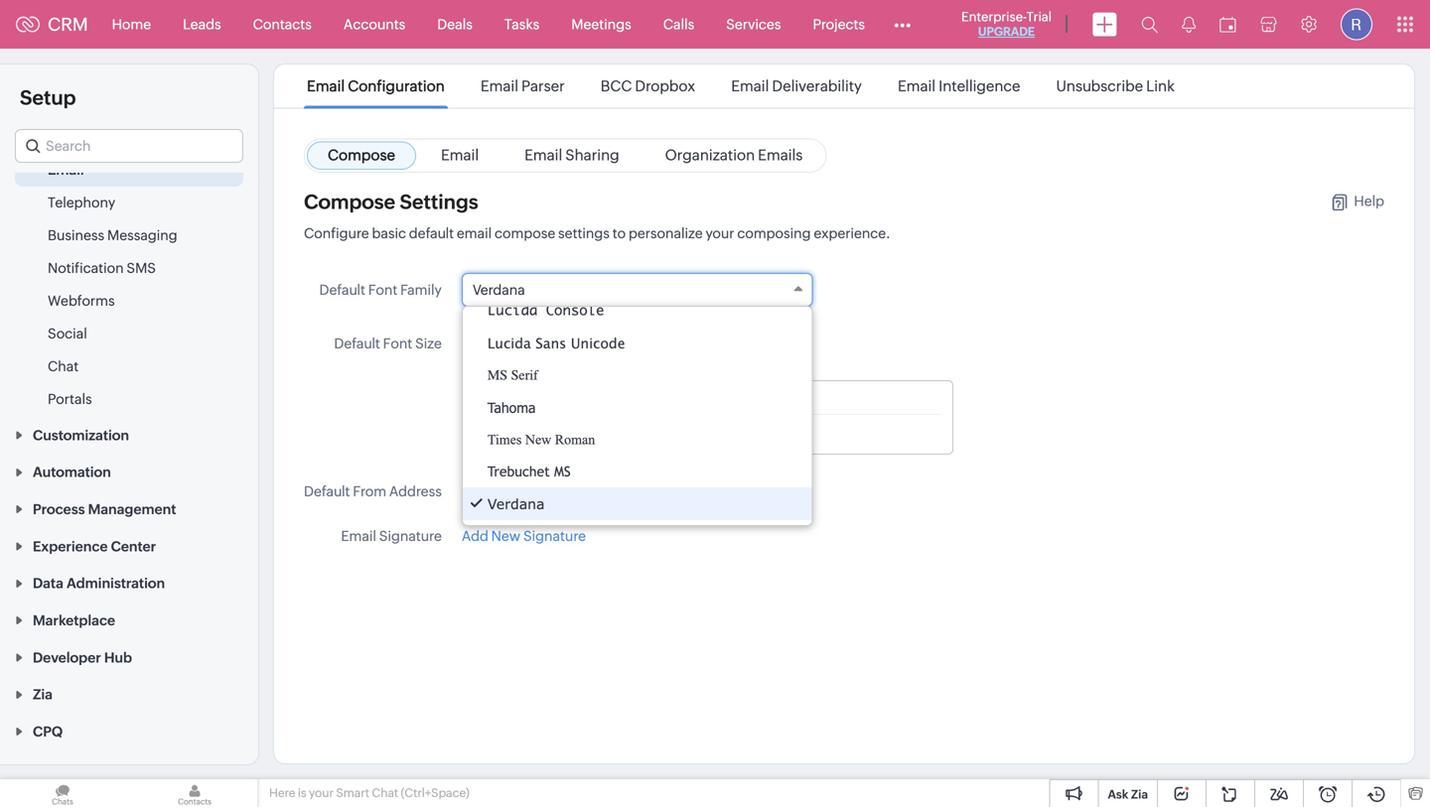 Task type: locate. For each thing, give the bounding box(es) containing it.
sms
[[127, 260, 156, 276]]

zia right ask
[[1132, 788, 1148, 802]]

0 horizontal spatial new
[[491, 529, 521, 544]]

1 signature from the left
[[379, 529, 442, 544]]

dropbox
[[635, 77, 696, 95]]

1 vertical spatial verdana
[[488, 496, 545, 513]]

new right quick at the left
[[525, 432, 552, 448]]

verdana inside option
[[488, 496, 545, 513]]

2 vertical spatial default
[[304, 484, 350, 500]]

profile element
[[1329, 0, 1385, 48]]

meetings
[[572, 16, 632, 32]]

webforms link
[[48, 291, 115, 311]]

business messaging
[[48, 228, 177, 243]]

lucida console
[[488, 302, 605, 319]]

social link
[[48, 324, 87, 344]]

1 horizontal spatial your
[[706, 226, 735, 241]]

1 vertical spatial font
[[383, 336, 413, 352]]

lucida up "sans"
[[488, 302, 538, 319]]

1 vertical spatial lucida
[[488, 335, 531, 352]]

home
[[112, 16, 151, 32]]

email configuration link
[[304, 77, 448, 95]]

list containing email configuration
[[289, 65, 1193, 108]]

compose
[[328, 147, 395, 164], [304, 191, 396, 214]]

email left the configuration
[[307, 77, 345, 95]]

1 vertical spatial compose
[[304, 191, 396, 214]]

2 lucida from the top
[[488, 335, 531, 352]]

signature
[[379, 529, 442, 544], [524, 529, 586, 544]]

0 vertical spatial font
[[368, 282, 398, 298]]

tahoma
[[488, 399, 536, 416]]

0 vertical spatial lucida
[[488, 302, 538, 319]]

zia button
[[0, 676, 258, 713]]

chat right smart
[[372, 787, 399, 800]]

telephony link
[[48, 193, 115, 213]]

0 vertical spatial compose
[[328, 147, 395, 164]]

font
[[368, 282, 398, 298], [383, 336, 413, 352]]

unsubscribe link link
[[1054, 77, 1178, 95]]

email left sharing
[[525, 147, 563, 164]]

profile image
[[1341, 8, 1373, 40]]

crm
[[48, 14, 88, 35]]

0 horizontal spatial chat
[[48, 359, 79, 375]]

font left size
[[383, 336, 413, 352]]

portals link
[[48, 389, 92, 409]]

home link
[[96, 0, 167, 48]]

notification
[[48, 260, 124, 276]]

personalize
[[629, 226, 703, 241]]

accounts link
[[328, 0, 422, 48]]

chat down social "link"
[[48, 359, 79, 375]]

default
[[319, 282, 365, 298], [334, 336, 380, 352], [304, 484, 350, 500]]

chat
[[48, 359, 79, 375], [372, 787, 399, 800]]

region containing email
[[0, 154, 258, 416]]

search image
[[1142, 16, 1158, 33]]

lucida console option
[[463, 293, 812, 327]]

experience center button
[[0, 528, 258, 565]]

lucida inside option
[[488, 335, 531, 352]]

default font family
[[319, 282, 442, 298]]

1 horizontal spatial chat
[[372, 787, 399, 800]]

list
[[289, 65, 1193, 108]]

0 horizontal spatial signature
[[379, 529, 442, 544]]

1 horizontal spatial signature
[[524, 529, 586, 544]]

default down the configure
[[319, 282, 365, 298]]

font for size
[[383, 336, 413, 352]]

default left from
[[304, 484, 350, 500]]

signals element
[[1170, 0, 1208, 49]]

lazy
[[666, 425, 685, 437]]

1 horizontal spatial new
[[525, 432, 552, 448]]

0 vertical spatial new
[[525, 432, 552, 448]]

verdana down trebuchet
[[488, 496, 545, 513]]

email left intelligence
[[898, 77, 936, 95]]

email up telephony link
[[48, 162, 84, 178]]

email link up telephony link
[[48, 160, 84, 180]]

email left parser
[[481, 77, 519, 95]]

accounts
[[344, 16, 406, 32]]

ms up preview on the left
[[488, 368, 508, 383]]

ms serif
[[488, 368, 538, 383]]

compose up compose settings
[[328, 147, 395, 164]]

over
[[621, 425, 643, 437]]

enterprise-
[[962, 9, 1027, 24]]

1 horizontal spatial zia
[[1132, 788, 1148, 802]]

your right is
[[309, 787, 334, 800]]

lucida console list box
[[463, 293, 812, 526]]

email down from
[[341, 529, 376, 544]]

address
[[389, 484, 442, 500]]

1 horizontal spatial ms
[[554, 464, 571, 480]]

ms
[[488, 368, 508, 383], [554, 464, 571, 480]]

projects link
[[797, 0, 881, 48]]

0 horizontal spatial your
[[309, 787, 334, 800]]

1 vertical spatial default
[[334, 336, 380, 352]]

lucida inside option
[[488, 302, 538, 319]]

font left family
[[368, 282, 398, 298]]

email parser
[[481, 77, 565, 95]]

process management button
[[0, 490, 258, 528]]

automation
[[33, 465, 111, 481]]

the
[[475, 425, 493, 437]]

calendar image
[[1220, 16, 1237, 32]]

chat link
[[48, 357, 79, 377]]

the quick brown fox jumped over the lazy dog
[[475, 425, 707, 437]]

trebuchet ms
[[488, 464, 571, 480]]

default down default font family
[[334, 336, 380, 352]]

center
[[111, 539, 156, 555]]

new inside times new roman option
[[525, 432, 552, 448]]

0 vertical spatial your
[[706, 226, 735, 241]]

intelligence
[[939, 77, 1021, 95]]

compose up the configure
[[304, 191, 396, 214]]

email for sharing
[[525, 147, 563, 164]]

email link up settings
[[420, 142, 500, 170]]

unicode
[[571, 335, 625, 352]]

email
[[457, 226, 492, 241]]

unsubscribe link
[[1057, 77, 1175, 95]]

zia up cpq
[[33, 687, 53, 703]]

unsubscribe
[[1057, 77, 1144, 95]]

verdana up 'lucida console'
[[473, 282, 525, 298]]

deliverability
[[772, 77, 862, 95]]

signature down address
[[379, 529, 442, 544]]

None field
[[15, 129, 243, 163]]

configuration
[[348, 77, 445, 95]]

automation button
[[0, 453, 258, 490]]

1 vertical spatial your
[[309, 787, 334, 800]]

settings
[[558, 226, 610, 241]]

leads link
[[167, 0, 237, 48]]

email configuration
[[307, 77, 445, 95]]

new right add
[[491, 529, 521, 544]]

experience.
[[814, 226, 891, 241]]

email
[[307, 77, 345, 95], [481, 77, 519, 95], [731, 77, 769, 95], [898, 77, 936, 95], [441, 147, 479, 164], [525, 147, 563, 164], [48, 162, 84, 178], [341, 529, 376, 544]]

email for deliverability
[[731, 77, 769, 95]]

1 lucida from the top
[[488, 302, 538, 319]]

enterprise-trial upgrade
[[962, 9, 1052, 38]]

lucida up the ms serif on the top left of the page
[[488, 335, 531, 352]]

0 vertical spatial verdana
[[473, 282, 525, 298]]

0 vertical spatial default
[[319, 282, 365, 298]]

ms down roman
[[554, 464, 571, 480]]

messaging
[[107, 228, 177, 243]]

0 horizontal spatial zia
[[33, 687, 53, 703]]

0 horizontal spatial ms
[[488, 368, 508, 383]]

0 vertical spatial zia
[[33, 687, 53, 703]]

the
[[646, 425, 662, 437]]

new for times
[[525, 432, 552, 448]]

here
[[269, 787, 296, 800]]

help
[[1354, 193, 1385, 209]]

0 vertical spatial chat
[[48, 359, 79, 375]]

preview
[[475, 393, 525, 409]]

lucida
[[488, 302, 538, 319], [488, 335, 531, 352]]

region
[[0, 154, 258, 416]]

deals
[[437, 16, 473, 32]]

1 vertical spatial new
[[491, 529, 521, 544]]

default font size
[[334, 336, 442, 352]]

email for intelligence
[[898, 77, 936, 95]]

0 horizontal spatial email link
[[48, 160, 84, 180]]

verdana
[[473, 282, 525, 298], [488, 496, 545, 513]]

customization
[[33, 428, 129, 443]]

experience
[[33, 539, 108, 555]]

Verdana field
[[462, 273, 813, 307]]

meetings link
[[556, 0, 647, 48]]

to
[[613, 226, 626, 241]]

email for parser
[[481, 77, 519, 95]]

services link
[[711, 0, 797, 48]]

1 vertical spatial zia
[[1132, 788, 1148, 802]]

lucida sans unicode
[[488, 335, 625, 352]]

your left composing
[[706, 226, 735, 241]]

0 vertical spatial ms
[[488, 368, 508, 383]]

email inside "region"
[[48, 162, 84, 178]]

default for default font size
[[334, 336, 380, 352]]

emails
[[758, 147, 803, 164]]

webforms
[[48, 293, 115, 309]]

default for default font family
[[319, 282, 365, 298]]

developer hub button
[[0, 639, 258, 676]]

signature down trebuchet ms
[[524, 529, 586, 544]]

email down "services"
[[731, 77, 769, 95]]

portals
[[48, 391, 92, 407]]

times new roman option
[[463, 424, 812, 456]]

size
[[415, 336, 442, 352]]

trebuchet ms option
[[463, 456, 812, 488]]

cpq button
[[0, 713, 258, 750]]



Task type: describe. For each thing, give the bounding box(es) containing it.
ask zia
[[1108, 788, 1148, 802]]

search element
[[1130, 0, 1170, 49]]

email for signature
[[341, 529, 376, 544]]

1 horizontal spatial email link
[[420, 142, 500, 170]]

email up settings
[[441, 147, 479, 164]]

logo image
[[16, 16, 40, 32]]

tasks
[[505, 16, 540, 32]]

tahoma option
[[463, 391, 812, 424]]

here is your smart chat (ctrl+space)
[[269, 787, 470, 800]]

deals link
[[422, 0, 489, 48]]

times
[[488, 432, 522, 448]]

dog
[[689, 425, 707, 437]]

compose link
[[307, 142, 416, 170]]

email parser link
[[478, 77, 568, 95]]

email deliverability
[[731, 77, 862, 95]]

cpq
[[33, 724, 63, 740]]

contacts image
[[132, 780, 257, 808]]

email deliverability link
[[728, 77, 865, 95]]

quick
[[497, 425, 523, 437]]

ms serif option
[[463, 360, 812, 391]]

font for family
[[368, 282, 398, 298]]

configure basic default email compose settings to personalize your composing experience.
[[304, 226, 891, 241]]

developer
[[33, 650, 101, 666]]

new for add
[[491, 529, 521, 544]]

telephony
[[48, 195, 115, 211]]

times new roman
[[488, 432, 595, 448]]

email sharing
[[525, 147, 620, 164]]

Other Modules field
[[881, 8, 924, 40]]

organization emails link
[[644, 142, 824, 170]]

email sharing link
[[504, 142, 640, 170]]

experience center
[[33, 539, 156, 555]]

default for default from address
[[304, 484, 350, 500]]

organization
[[665, 147, 755, 164]]

compose for compose
[[328, 147, 395, 164]]

console
[[546, 302, 605, 319]]

compose for compose settings
[[304, 191, 396, 214]]

sans
[[536, 335, 567, 352]]

contacts link
[[237, 0, 328, 48]]

1 vertical spatial ms
[[554, 464, 571, 480]]

create menu element
[[1081, 0, 1130, 48]]

basic
[[372, 226, 406, 241]]

email intelligence
[[898, 77, 1021, 95]]

process management
[[33, 502, 176, 518]]

social
[[48, 326, 87, 342]]

services
[[726, 16, 781, 32]]

(ctrl+space)
[[401, 787, 470, 800]]

compose
[[495, 226, 556, 241]]

bcc dropbox link
[[598, 77, 699, 95]]

verdana inside field
[[473, 282, 525, 298]]

add new signature
[[462, 529, 586, 544]]

link
[[1147, 77, 1175, 95]]

lucida sans unicode option
[[463, 327, 812, 360]]

bcc dropbox
[[601, 77, 696, 95]]

fox
[[561, 425, 576, 437]]

trial
[[1027, 9, 1052, 24]]

signals image
[[1182, 16, 1196, 33]]

settings
[[400, 191, 478, 214]]

chats image
[[0, 780, 125, 808]]

hub
[[104, 650, 132, 666]]

contacts
[[253, 16, 312, 32]]

trebuchet
[[488, 464, 550, 480]]

business
[[48, 228, 104, 243]]

lucida for lucida sans unicode
[[488, 335, 531, 352]]

lucida for lucida console
[[488, 302, 538, 319]]

create menu image
[[1093, 12, 1118, 36]]

brown
[[526, 425, 557, 437]]

customization button
[[0, 416, 258, 453]]

verdana option
[[463, 488, 812, 521]]

email for configuration
[[307, 77, 345, 95]]

sharing
[[566, 147, 620, 164]]

business messaging link
[[48, 226, 177, 245]]

Search text field
[[16, 130, 242, 162]]

jumped
[[579, 425, 617, 437]]

configure
[[304, 226, 369, 241]]

2 signature from the left
[[524, 529, 586, 544]]

marketplace button
[[0, 602, 258, 639]]

family
[[400, 282, 442, 298]]

upgrade
[[979, 25, 1035, 38]]

parser
[[522, 77, 565, 95]]

1 vertical spatial chat
[[372, 787, 399, 800]]

management
[[88, 502, 176, 518]]

is
[[298, 787, 307, 800]]

process
[[33, 502, 85, 518]]

administration
[[67, 576, 165, 592]]

crm link
[[16, 14, 88, 35]]

serif
[[511, 368, 538, 383]]

email intelligence link
[[895, 77, 1024, 95]]

marketplace
[[33, 613, 115, 629]]

data administration
[[33, 576, 165, 592]]

zia inside zia dropdown button
[[33, 687, 53, 703]]

add
[[462, 529, 489, 544]]

organization emails
[[665, 147, 803, 164]]

setup
[[20, 86, 76, 109]]

roman
[[555, 432, 595, 448]]

bcc
[[601, 77, 632, 95]]

notification sms
[[48, 260, 156, 276]]

email signature
[[341, 529, 442, 544]]

ask
[[1108, 788, 1129, 802]]



Task type: vqa. For each thing, say whether or not it's contained in the screenshot.
CRM
yes



